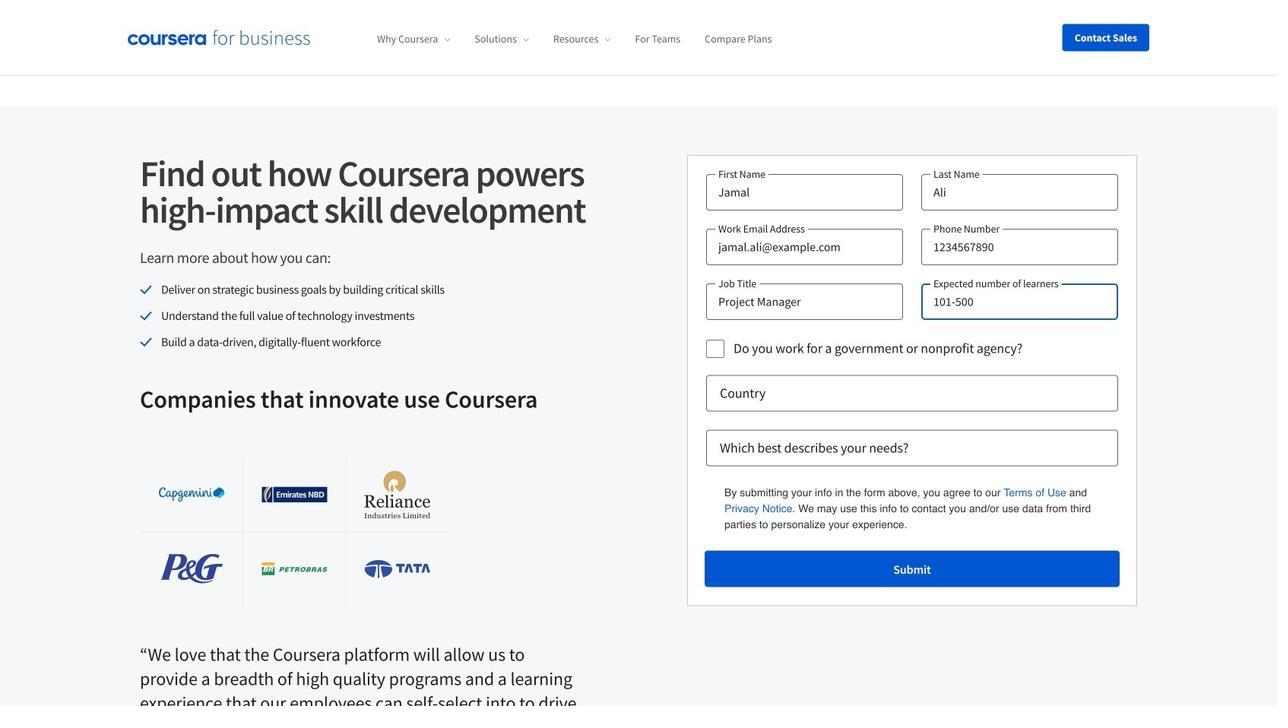 Task type: locate. For each thing, give the bounding box(es) containing it.
Job Title text field
[[707, 284, 904, 320]]

First Name text field
[[707, 174, 904, 211]]

tata logo image
[[365, 561, 430, 578]]

Last Name text field
[[922, 174, 1119, 211]]

Work Email Address email field
[[707, 229, 904, 265]]

None checkbox
[[707, 340, 725, 358]]



Task type: describe. For each thing, give the bounding box(es) containing it.
coursera for business image
[[128, 30, 310, 45]]

reliance logo image
[[365, 471, 430, 519]]

petrobras logo image
[[262, 563, 328, 576]]

capgemini logo image
[[159, 488, 225, 502]]

p&g logo image
[[161, 555, 223, 584]]

emirates logo image
[[262, 487, 328, 503]]

Country Code + Phone Number telephone field
[[922, 229, 1119, 265]]



Task type: vqa. For each thing, say whether or not it's contained in the screenshot.
the middle group
no



